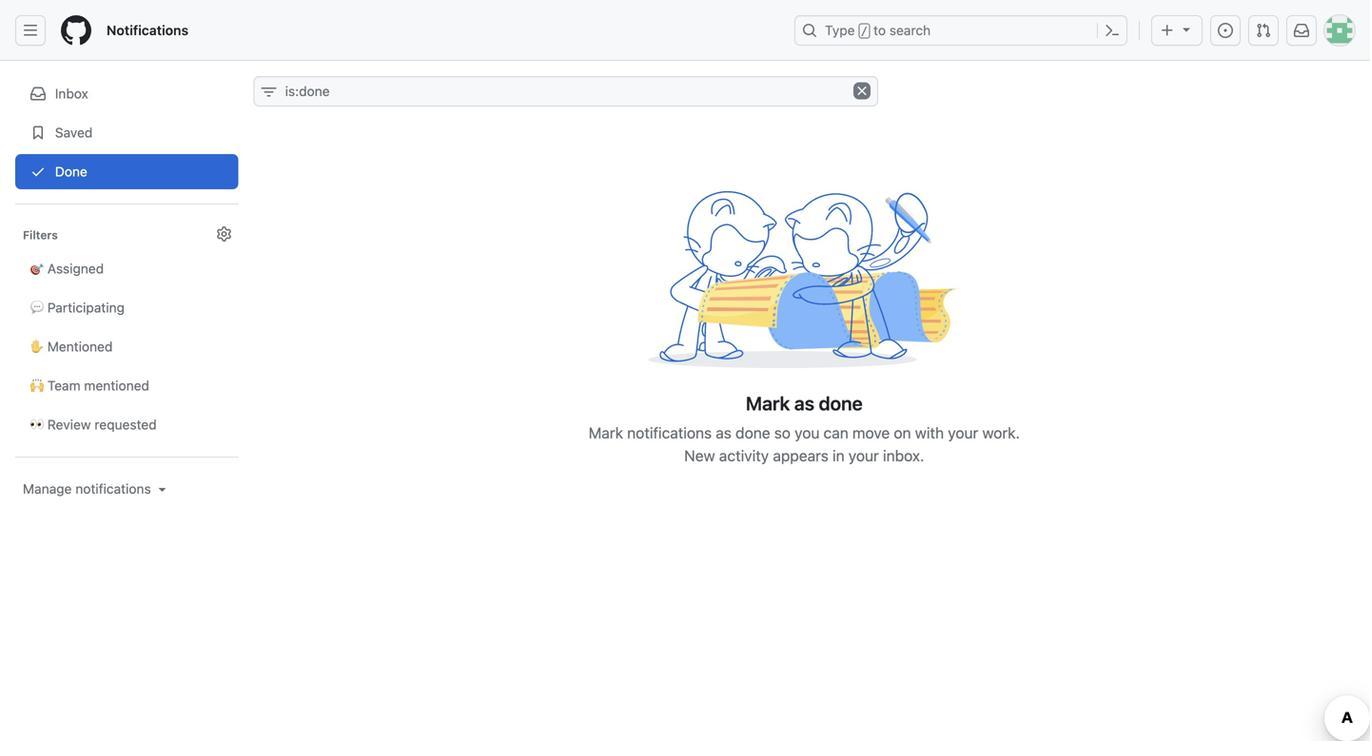Task type: describe. For each thing, give the bounding box(es) containing it.
🙌 team mentioned link
[[15, 368, 239, 404]]

participating
[[47, 300, 125, 316]]

can
[[824, 424, 849, 442]]

you
[[795, 424, 820, 442]]

clear filters image
[[854, 82, 871, 99]]

1 horizontal spatial as
[[795, 392, 815, 415]]

homepage image
[[61, 15, 91, 46]]

💬 participating link
[[15, 290, 239, 326]]

review
[[47, 417, 91, 433]]

move
[[853, 424, 890, 442]]

🎯 assigned
[[30, 261, 104, 277]]

1 horizontal spatial mark
[[746, 392, 790, 415]]

done
[[51, 164, 87, 179]]

with
[[915, 424, 944, 442]]

inbox.
[[883, 447, 925, 465]]

in
[[833, 447, 845, 465]]

1 horizontal spatial done
[[819, 392, 863, 415]]

type / to search
[[825, 22, 931, 38]]

issue opened image
[[1218, 23, 1234, 38]]

check image
[[30, 164, 46, 179]]

🎯
[[30, 261, 44, 277]]

appears
[[773, 447, 829, 465]]

saved
[[51, 125, 93, 140]]

👀 review requested link
[[15, 407, 239, 443]]

manage notifications
[[23, 481, 151, 497]]

0 horizontal spatial as
[[716, 424, 732, 442]]

git pull request image
[[1256, 23, 1272, 38]]

activity
[[719, 447, 769, 465]]

0 horizontal spatial your
[[849, 447, 879, 465]]

on
[[894, 424, 911, 442]]

inbox
[[55, 86, 88, 101]]

🙌 team mentioned
[[30, 378, 149, 394]]

notifications link
[[99, 15, 196, 46]]

filter image
[[261, 85, 277, 100]]

done link
[[15, 154, 239, 189]]



Task type: vqa. For each thing, say whether or not it's contained in the screenshot.
saved
yes



Task type: locate. For each thing, give the bounding box(es) containing it.
0 horizontal spatial mark
[[589, 424, 623, 442]]

notifications
[[107, 22, 189, 38]]

command palette image
[[1105, 23, 1120, 38]]

1 vertical spatial mark
[[589, 424, 623, 442]]

💬 participating
[[30, 300, 125, 316]]

notifications up new
[[627, 424, 712, 442]]

0 vertical spatial mark
[[746, 392, 790, 415]]

your
[[948, 424, 979, 442], [849, 447, 879, 465]]

✋
[[30, 339, 44, 355]]

team
[[47, 378, 81, 394]]

💬
[[30, 300, 44, 316]]

Filter notifications text field
[[254, 76, 879, 107]]

✋ mentioned link
[[15, 329, 239, 365]]

triangle down image
[[155, 482, 170, 497]]

mark as done mark notifications as done so you can move on with your work. new activity appears in your inbox.
[[589, 392, 1020, 465]]

so
[[775, 424, 791, 442]]

1 vertical spatial notifications
[[75, 481, 151, 497]]

as up activity
[[716, 424, 732, 442]]

as up you
[[795, 392, 815, 415]]

notifications image
[[1295, 23, 1310, 38]]

0 horizontal spatial done
[[736, 424, 771, 442]]

1 vertical spatial done
[[736, 424, 771, 442]]

search
[[890, 22, 931, 38]]

your right with
[[948, 424, 979, 442]]

new
[[685, 447, 715, 465]]

inbox link
[[15, 76, 239, 111]]

done
[[819, 392, 863, 415], [736, 424, 771, 442]]

manage notifications button
[[23, 480, 170, 499]]

0 vertical spatial as
[[795, 392, 815, 415]]

✋ mentioned
[[30, 339, 113, 355]]

customize filters image
[[217, 227, 232, 242]]

mark as done image
[[648, 183, 962, 377]]

0 vertical spatial notifications
[[627, 424, 712, 442]]

done up activity
[[736, 424, 771, 442]]

notifications
[[627, 424, 712, 442], [75, 481, 151, 497]]

1 vertical spatial your
[[849, 447, 879, 465]]

to
[[874, 22, 886, 38]]

0 vertical spatial done
[[819, 392, 863, 415]]

0 vertical spatial your
[[948, 424, 979, 442]]

mark
[[746, 392, 790, 415], [589, 424, 623, 442]]

saved link
[[15, 115, 239, 150]]

notifications element
[[15, 61, 239, 545]]

🎯 assigned link
[[15, 251, 239, 287]]

mentioned
[[47, 339, 113, 355]]

🙌
[[30, 378, 44, 394]]

filters
[[23, 228, 58, 242]]

work.
[[983, 424, 1020, 442]]

your down move
[[849, 447, 879, 465]]

/
[[861, 25, 868, 38]]

plus image
[[1160, 23, 1176, 38]]

triangle down image
[[1179, 21, 1195, 37]]

👀 review requested
[[30, 417, 157, 433]]

mentioned
[[84, 378, 149, 394]]

0 horizontal spatial notifications
[[75, 481, 151, 497]]

requested
[[95, 417, 157, 433]]

manage
[[23, 481, 72, 497]]

notifications inside popup button
[[75, 481, 151, 497]]

notifications inside mark as done mark notifications as done so you can move on with your work. new activity appears in your inbox.
[[627, 424, 712, 442]]

1 horizontal spatial your
[[948, 424, 979, 442]]

1 vertical spatial as
[[716, 424, 732, 442]]

None search field
[[254, 76, 879, 107]]

as
[[795, 392, 815, 415], [716, 424, 732, 442]]

bookmark image
[[30, 125, 46, 140]]

type
[[825, 22, 855, 38]]

1 horizontal spatial notifications
[[627, 424, 712, 442]]

notifications left triangle down image
[[75, 481, 151, 497]]

👀
[[30, 417, 44, 433]]

inbox image
[[30, 86, 46, 101]]

assigned
[[47, 261, 104, 277]]

done up can
[[819, 392, 863, 415]]



